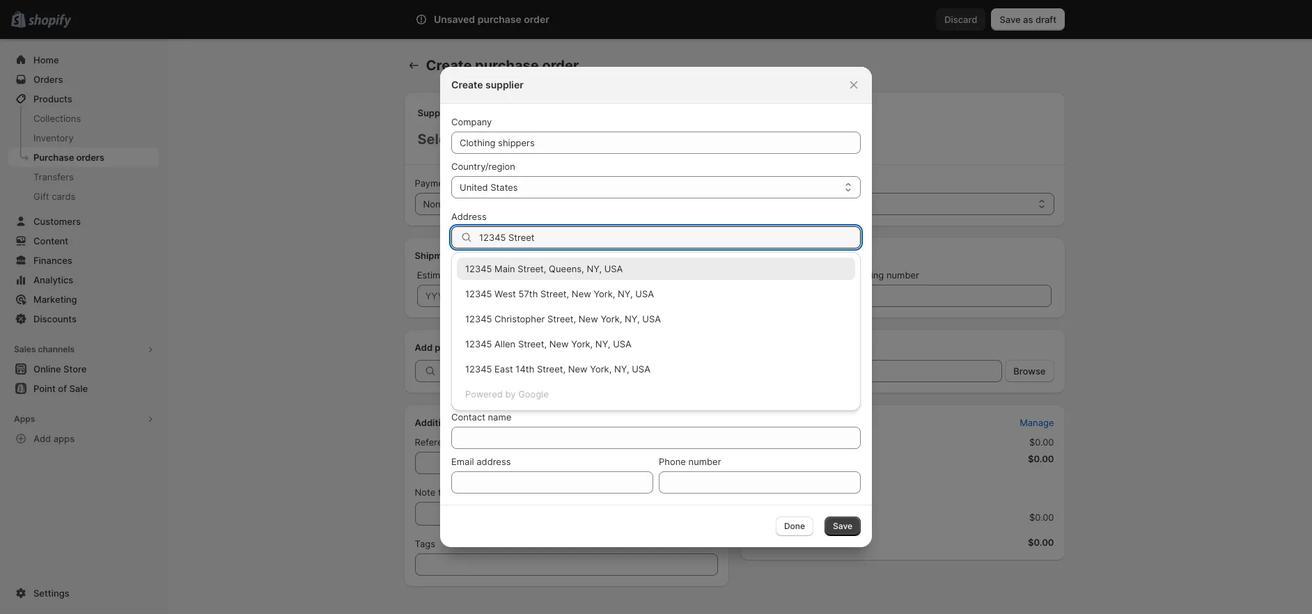 Task type: locate. For each thing, give the bounding box(es) containing it.
orders
[[76, 152, 104, 163]]

12345 for 12345 allen street, new york, ny, usa
[[465, 339, 492, 350]]

ny, inside option
[[587, 263, 602, 275]]

1 horizontal spatial shipping
[[752, 512, 789, 523]]

0 vertical spatial supplier
[[486, 79, 524, 91]]

4 12345 from the top
[[465, 339, 492, 350]]

details for additional details
[[462, 417, 491, 429]]

1 vertical spatial save
[[833, 521, 853, 532]]

0 horizontal spatial add
[[33, 433, 51, 445]]

shipment
[[415, 250, 457, 261]]

powered
[[465, 389, 503, 400]]

items
[[760, 470, 783, 481]]

street, up 14th
[[518, 339, 547, 350]]

add left products
[[415, 342, 433, 353]]

states
[[491, 182, 518, 193]]

purchase
[[478, 13, 522, 25], [475, 57, 539, 74]]

shipping left carrier
[[632, 270, 670, 281]]

ny, down the 12345 main street, queens, ny, usa option
[[618, 288, 633, 300]]

0 vertical spatial number
[[887, 270, 920, 281]]

gift
[[33, 191, 49, 202]]

additional details
[[415, 417, 491, 429]]

purchase right unsaved
[[478, 13, 522, 25]]

ny, right queens,
[[587, 263, 602, 275]]

search button
[[449, 8, 853, 31]]

discounts link
[[8, 309, 159, 329]]

discard link
[[937, 8, 986, 31]]

phone
[[659, 456, 686, 468]]

1 vertical spatial supplier
[[449, 487, 483, 498]]

apps
[[53, 433, 75, 445]]

0 vertical spatial purchase
[[478, 13, 522, 25]]

supplier
[[486, 79, 524, 91], [449, 487, 483, 498]]

12345 main street, queens, ny, usa
[[465, 263, 623, 275]]

york, up 12345 christopher street, new york, ny, usa
[[594, 288, 616, 300]]

address
[[477, 456, 511, 468]]

supplier
[[418, 107, 454, 118]]

1 vertical spatial purchase
[[475, 57, 539, 74]]

add inside "button"
[[33, 433, 51, 445]]

state
[[659, 311, 682, 323]]

as
[[1024, 14, 1034, 25]]

add left apps
[[33, 433, 51, 445]]

Phone number text field
[[659, 472, 861, 494]]

payment terms (optional)
[[415, 178, 523, 189]]

address
[[452, 211, 487, 222]]

transfers
[[33, 171, 74, 183]]

12345 west 57th street, new york, ny, usa
[[465, 288, 654, 300]]

2 cost from the top
[[752, 495, 772, 507]]

number right phone
[[689, 456, 722, 468]]

Company text field
[[452, 132, 861, 154]]

create for create supplier
[[452, 79, 483, 91]]

save left as
[[1000, 14, 1021, 25]]

cost down phone number text field
[[752, 495, 772, 507]]

dollars
[[761, 199, 790, 210]]

cost
[[752, 417, 772, 429], [752, 495, 772, 507]]

0 horizontal spatial shipping
[[632, 270, 670, 281]]

details up reference number
[[462, 417, 491, 429]]

transfers link
[[8, 167, 159, 187]]

products link
[[8, 89, 159, 109]]

main
[[495, 263, 515, 275]]

Email address text field
[[452, 472, 654, 494]]

create inside create supplier dialog
[[452, 79, 483, 91]]

12345 christopher street, new york, ny, usa
[[465, 314, 661, 325]]

number inside create supplier dialog
[[689, 456, 722, 468]]

supplier down create purchase order
[[486, 79, 524, 91]]

west
[[495, 288, 516, 300]]

1 vertical spatial cost
[[752, 495, 772, 507]]

number right tracking
[[887, 270, 920, 281]]

1 vertical spatial order
[[542, 57, 579, 74]]

1 vertical spatial details
[[462, 417, 491, 429]]

york, down 12345 allen street, new york, ny, usa
[[590, 364, 612, 375]]

draft
[[1036, 14, 1057, 25]]

inventory link
[[8, 128, 159, 148]]

2 12345 from the top
[[465, 288, 492, 300]]

1 vertical spatial shipping
[[752, 512, 789, 523]]

add apps button
[[8, 429, 159, 449]]

add
[[415, 342, 433, 353], [33, 433, 51, 445]]

ny,
[[587, 263, 602, 275], [618, 288, 633, 300], [625, 314, 640, 325], [596, 339, 611, 350], [615, 364, 630, 375]]

settings
[[33, 588, 69, 599]]

12345 down arrival
[[465, 288, 492, 300]]

street, down the 12345 west 57th street, new york, ny, usa on the left
[[548, 314, 576, 325]]

new down queens,
[[572, 288, 591, 300]]

1 cost from the top
[[752, 417, 772, 429]]

12345 allen street, new york, ny, usa
[[465, 339, 632, 350]]

number up email address
[[461, 437, 494, 448]]

create up the company
[[452, 79, 483, 91]]

none
[[423, 199, 446, 210]]

0 horizontal spatial number
[[461, 437, 494, 448]]

0 vertical spatial order
[[524, 13, 550, 25]]

2 horizontal spatial number
[[887, 270, 920, 281]]

purchase up create supplier at the top left of the page
[[475, 57, 539, 74]]

12345
[[465, 263, 492, 275], [465, 288, 492, 300], [465, 314, 492, 325], [465, 339, 492, 350], [465, 364, 492, 375]]

add for add apps
[[33, 433, 51, 445]]

done
[[785, 521, 806, 532]]

create supplier dialog
[[0, 67, 1313, 548]]

0 vertical spatial create
[[426, 57, 472, 74]]

2 vertical spatial number
[[689, 456, 722, 468]]

0 horizontal spatial supplier
[[449, 487, 483, 498]]

address list box
[[452, 258, 861, 406]]

save inside create supplier dialog
[[833, 521, 853, 532]]

manage
[[1020, 417, 1055, 429]]

0 vertical spatial add
[[415, 342, 433, 353]]

done button
[[776, 517, 814, 537]]

new
[[572, 288, 591, 300], [579, 314, 598, 325], [550, 339, 569, 350], [568, 364, 588, 375]]

1 horizontal spatial save
[[1000, 14, 1021, 25]]

12345 inside option
[[465, 263, 492, 275]]

usa
[[605, 263, 623, 275], [636, 288, 654, 300], [643, 314, 661, 325], [613, 339, 632, 350], [632, 364, 651, 375]]

Address text field
[[479, 226, 861, 249]]

save right done
[[833, 521, 853, 532]]

google
[[519, 389, 549, 400]]

3 12345 from the top
[[465, 314, 492, 325]]

number for reference number
[[461, 437, 494, 448]]

12345 for 12345 west 57th street, new york, ny, usa
[[465, 288, 492, 300]]

1 vertical spatial add
[[33, 433, 51, 445]]

12345 up products
[[465, 314, 492, 325]]

reference
[[415, 437, 458, 448]]

etc.
[[528, 261, 544, 272]]

collections
[[33, 113, 81, 124]]

details up arrival
[[459, 250, 489, 261]]

street, inside option
[[518, 263, 547, 275]]

cost for cost summary
[[752, 417, 772, 429]]

new up 12345 east 14th street, new york, ny, usa
[[550, 339, 569, 350]]

5 12345 from the top
[[465, 364, 492, 375]]

12345 right zip on the bottom
[[465, 364, 492, 375]]

carrier
[[672, 270, 700, 281]]

add apps
[[33, 433, 75, 445]]

0 vertical spatial shipping
[[632, 270, 670, 281]]

12345 left main
[[465, 263, 492, 275]]

cost left the summary
[[752, 417, 772, 429]]

apps
[[14, 414, 35, 424]]

0 vertical spatial details
[[459, 250, 489, 261]]

ny, down 12345 christopher street, new york, ny, usa
[[596, 339, 611, 350]]

contact name
[[452, 412, 512, 423]]

zip
[[452, 356, 465, 367]]

shipping
[[632, 270, 670, 281], [752, 512, 789, 523]]

12345 up code
[[465, 339, 492, 350]]

0 horizontal spatial save
[[833, 521, 853, 532]]

0 vertical spatial cost
[[752, 417, 772, 429]]

1 12345 from the top
[[465, 263, 492, 275]]

supplier right to
[[449, 487, 483, 498]]

57th
[[519, 288, 538, 300]]

street, up the 57th
[[518, 263, 547, 275]]

united
[[460, 182, 488, 193]]

ny, left state
[[625, 314, 640, 325]]

$0.00 inside $0.00 0 items
[[1028, 454, 1055, 465]]

street,
[[518, 263, 547, 275], [541, 288, 569, 300], [548, 314, 576, 325], [518, 339, 547, 350], [537, 364, 566, 375]]

1 horizontal spatial number
[[689, 456, 722, 468]]

contact
[[452, 412, 486, 423]]

$0.00
[[1030, 437, 1055, 448], [1028, 454, 1055, 465], [1030, 512, 1055, 523], [1028, 537, 1055, 548]]

powered by google option
[[452, 380, 861, 406]]

estimated arrival
[[417, 270, 489, 281]]

shipping down "cost adjustments"
[[752, 512, 789, 523]]

code
[[468, 356, 489, 367]]

1 vertical spatial create
[[452, 79, 483, 91]]

create up create supplier at the top left of the page
[[426, 57, 472, 74]]

apartment, suite, etc.
[[452, 261, 544, 272]]

save as draft
[[1000, 14, 1057, 25]]

12345 for 12345 christopher street, new york, ny, usa
[[465, 314, 492, 325]]

1 horizontal spatial supplier
[[486, 79, 524, 91]]

terms
[[455, 178, 479, 189]]

1 vertical spatial number
[[461, 437, 494, 448]]

1 horizontal spatial add
[[415, 342, 433, 353]]

allen
[[495, 339, 516, 350]]

add for add products
[[415, 342, 433, 353]]

arrival
[[462, 270, 489, 281]]

0 vertical spatial save
[[1000, 14, 1021, 25]]



Task type: describe. For each thing, give the bounding box(es) containing it.
save button
[[825, 517, 861, 537]]

york, down the 12345 west 57th street, new york, ny, usa on the left
[[601, 314, 622, 325]]

powered by google
[[465, 389, 549, 400]]

to
[[438, 487, 447, 498]]

(usd)
[[792, 199, 818, 210]]

country/region
[[452, 161, 516, 172]]

home
[[33, 54, 59, 66]]

email address
[[452, 456, 511, 468]]

york, down 12345 christopher street, new york, ny, usa
[[572, 339, 593, 350]]

purchase for create
[[475, 57, 539, 74]]

details for shipment details
[[459, 250, 489, 261]]

note to supplier
[[415, 487, 483, 498]]

shopify image
[[28, 14, 71, 28]]

street, for allen
[[518, 339, 547, 350]]

manage button
[[1012, 413, 1063, 433]]

shipping for shipping
[[752, 512, 789, 523]]

ny, up powered by google option
[[615, 364, 630, 375]]

name
[[488, 412, 512, 423]]

payment
[[415, 178, 452, 189]]

cost adjustments
[[752, 495, 829, 507]]

12345 for 12345 main street, queens, ny, usa
[[465, 263, 492, 275]]

city
[[452, 311, 469, 323]]

save for save
[[833, 521, 853, 532]]

tracking
[[848, 270, 884, 281]]

shipping for shipping carrier
[[632, 270, 670, 281]]

cost for cost adjustments
[[752, 495, 772, 507]]

company
[[452, 116, 492, 128]]

browse
[[1014, 366, 1046, 377]]

unsaved
[[434, 13, 475, 25]]

12345 main street, queens, ny, usa option
[[452, 258, 861, 280]]

reference number
[[415, 437, 494, 448]]

purchase orders
[[33, 152, 104, 163]]

12345 east 14th street, new york, ny, usa
[[465, 364, 651, 375]]

purchase for unsaved
[[478, 13, 522, 25]]

products
[[435, 342, 474, 353]]

adjustments
[[774, 495, 829, 507]]

number for phone number
[[689, 456, 722, 468]]

home link
[[8, 50, 159, 70]]

suite,
[[502, 261, 525, 272]]

add products
[[415, 342, 474, 353]]

apartment,
[[452, 261, 500, 272]]

summary
[[774, 417, 815, 429]]

save as draft button
[[992, 8, 1065, 31]]

settings link
[[8, 584, 159, 603]]

christopher
[[495, 314, 545, 325]]

total
[[752, 537, 773, 548]]

street, for christopher
[[548, 314, 576, 325]]

collections link
[[8, 109, 159, 128]]

browse button
[[1006, 360, 1055, 383]]

search
[[472, 14, 502, 25]]

united states
[[460, 182, 518, 193]]

discounts
[[33, 314, 77, 325]]

inventory
[[33, 132, 74, 144]]

gift cards
[[33, 191, 75, 202]]

note
[[415, 487, 436, 498]]

us
[[746, 199, 758, 210]]

additional
[[415, 417, 460, 429]]

Contact name text field
[[452, 427, 861, 449]]

create for create purchase order
[[426, 57, 472, 74]]

street, down 12345 allen street, new york, ny, usa
[[537, 364, 566, 375]]

street, up 12345 christopher street, new york, ny, usa
[[541, 288, 569, 300]]

usa inside option
[[605, 263, 623, 275]]

channels
[[38, 344, 75, 355]]

apps button
[[8, 410, 159, 429]]

0
[[752, 470, 757, 481]]

create purchase order
[[426, 57, 579, 74]]

new down the 12345 west 57th street, new york, ny, usa on the left
[[579, 314, 598, 325]]

products
[[33, 93, 72, 105]]

number for tracking number
[[887, 270, 920, 281]]

gift cards link
[[8, 187, 159, 206]]

order for create purchase order
[[542, 57, 579, 74]]

sales
[[14, 344, 36, 355]]

tags
[[415, 539, 435, 550]]

sales channels
[[14, 344, 75, 355]]

supplier inside dialog
[[486, 79, 524, 91]]

purchase orders link
[[8, 148, 159, 167]]

shipment details
[[415, 250, 489, 261]]

shipping carrier
[[632, 270, 700, 281]]

new down 12345 allen street, new york, ny, usa
[[568, 364, 588, 375]]

14th
[[516, 364, 535, 375]]

discard
[[945, 14, 978, 25]]

save for save as draft
[[1000, 14, 1021, 25]]

purchase
[[33, 152, 74, 163]]

street, for main
[[518, 263, 547, 275]]

sales channels button
[[8, 340, 159, 360]]

order for unsaved purchase order
[[524, 13, 550, 25]]

east
[[495, 364, 513, 375]]

estimated
[[417, 270, 460, 281]]

by
[[506, 389, 516, 400]]

12345 for 12345 east 14th street, new york, ny, usa
[[465, 364, 492, 375]]

email
[[452, 456, 474, 468]]

cards
[[52, 191, 75, 202]]



Task type: vqa. For each thing, say whether or not it's contained in the screenshot.
of related to 9
no



